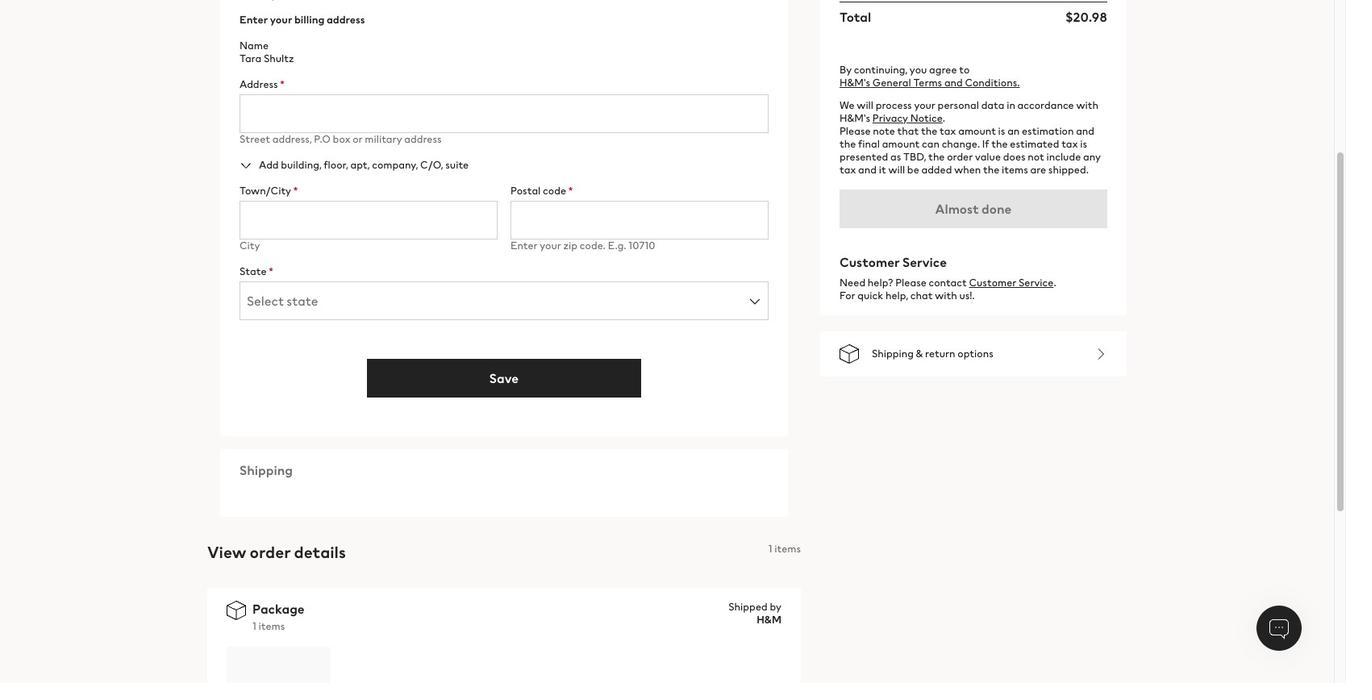 Task type: vqa. For each thing, say whether or not it's contained in the screenshot.
4 / 5 Image
no



Task type: describe. For each thing, give the bounding box(es) containing it.
will inside please note that the tax amount is an estimation and the final amount can change. if the estimated tax is presented as tbd, the order value does not include any tax and it will be added when the items are shipped.
[[888, 162, 905, 177]]

shipped
[[729, 600, 768, 615]]

items inside please note that the tax amount is an estimation and the final amount can change. if the estimated tax is presented as tbd, the order value does not include any tax and it will be added when the items are shipped.
[[1002, 162, 1028, 177]]

the right if
[[992, 136, 1008, 152]]

please note that the tax amount is an estimation and the final amount can change. if the estimated tax is presented as tbd, the order value does not include any tax and it will be added when the items are shipped.
[[840, 123, 1101, 177]]

shipping button
[[220, 450, 788, 517]]

it
[[879, 162, 886, 177]]

terms
[[914, 75, 942, 90]]

h&m's general terms and conditions. button
[[840, 75, 1020, 90]]

view order details
[[207, 541, 346, 564]]

add building, floor, apt, company, c/o, suite
[[259, 158, 469, 173]]

process
[[876, 98, 912, 113]]

box
[[333, 132, 351, 147]]

0 vertical spatial service
[[903, 252, 947, 272]]

agree
[[929, 62, 957, 77]]

almost
[[935, 199, 979, 219]]

$20.98
[[1066, 7, 1108, 27]]

order inside please note that the tax amount is an estimation and the final amount can change. if the estimated tax is presented as tbd, the order value does not include any tax and it will be added when the items are shipped.
[[947, 149, 973, 165]]

0 horizontal spatial .
[[943, 111, 945, 126]]

save button
[[367, 359, 641, 398]]

company,
[[372, 158, 418, 173]]

when
[[954, 162, 981, 177]]

state
[[240, 264, 267, 279]]

10710
[[629, 238, 655, 254]]

customer service need help? please contact customer service . for quick help, chat with us!.
[[840, 252, 1056, 303]]

1 items
[[768, 541, 801, 557]]

h&m's inside by continuing, you agree to h&m's general terms and conditions.
[[840, 75, 871, 90]]

1 horizontal spatial customer
[[969, 275, 1017, 290]]

note
[[873, 123, 895, 139]]

package 1 items
[[252, 600, 305, 634]]

return
[[925, 346, 956, 361]]

include
[[1047, 149, 1081, 165]]

shipped by h&m
[[729, 600, 782, 628]]

enter your zip code. e.g. 10710
[[511, 238, 655, 254]]

your for enter your zip code. e.g. 10710
[[540, 238, 561, 254]]

h&m
[[757, 612, 782, 628]]

street address, p.o box or military address
[[240, 132, 442, 147]]

presented
[[840, 149, 888, 165]]

save
[[489, 369, 519, 388]]

2 horizontal spatial tax
[[1062, 136, 1078, 152]]

added
[[922, 162, 952, 177]]

c/o,
[[420, 158, 443, 173]]

estimated
[[1010, 136, 1060, 152]]

the right tbd,
[[929, 149, 945, 165]]

chat
[[911, 288, 933, 303]]

can
[[922, 136, 940, 152]]

enter for enter your billing address
[[240, 12, 268, 27]]

shipping & return options button
[[820, 332, 1127, 377]]

apt,
[[351, 158, 370, 173]]

we
[[840, 98, 855, 113]]

street
[[240, 132, 270, 147]]

1 horizontal spatial service
[[1019, 275, 1054, 290]]

0 vertical spatial address
[[327, 12, 365, 27]]

the left final
[[840, 136, 856, 152]]

billing
[[294, 12, 325, 27]]

0 horizontal spatial customer
[[840, 252, 900, 272]]

items inside package 1 items
[[259, 619, 285, 634]]

an
[[1008, 123, 1020, 139]]

tara
[[240, 51, 262, 66]]

contact
[[929, 275, 967, 290]]

package
[[252, 600, 305, 619]]

code
[[543, 183, 566, 199]]

2 vertical spatial and
[[858, 162, 877, 177]]

continuing,
[[854, 62, 908, 77]]

will inside we will process your personal data in accordance with h&m's
[[857, 98, 874, 113]]

with inside we will process your personal data in accordance with h&m's
[[1076, 98, 1099, 113]]

privacy notice button
[[873, 111, 943, 126]]

tbd,
[[903, 149, 926, 165]]

notice
[[910, 111, 943, 126]]

the right that
[[921, 123, 938, 139]]

1 vertical spatial address
[[404, 132, 442, 147]]

by
[[770, 600, 782, 615]]

1 vertical spatial order
[[250, 541, 291, 564]]

shultz
[[264, 51, 294, 66]]

1 horizontal spatial amount
[[959, 123, 996, 139]]

by continuing, you agree to h&m's general terms and conditions.
[[840, 62, 1020, 90]]

if
[[982, 136, 989, 152]]

town/city
[[240, 183, 291, 199]]

. inside customer service need help? please contact customer service . for quick help, chat with us!.
[[1054, 275, 1056, 290]]

military
[[365, 132, 402, 147]]

shipped.
[[1049, 162, 1089, 177]]



Task type: locate. For each thing, give the bounding box(es) containing it.
2 vertical spatial your
[[540, 238, 561, 254]]

1 horizontal spatial please
[[896, 275, 927, 290]]

1 horizontal spatial address
[[404, 132, 442, 147]]

please inside customer service need help? please contact customer service . for quick help, chat with us!.
[[896, 275, 927, 290]]

shipping inside shipping "button"
[[240, 461, 293, 480]]

1 vertical spatial service
[[1019, 275, 1054, 290]]

with right accordance
[[1076, 98, 1099, 113]]

Postal code text field
[[511, 201, 769, 240]]

for
[[840, 288, 856, 303]]

enter up name
[[240, 12, 268, 27]]

with inside customer service need help? please contact customer service . for quick help, chat with us!.
[[935, 288, 957, 303]]

0 horizontal spatial amount
[[882, 136, 920, 152]]

address right billing
[[327, 12, 365, 27]]

shipping & return options
[[872, 346, 994, 361]]

enter for enter your zip code. e.g. 10710
[[511, 238, 538, 254]]

quick
[[858, 288, 884, 303]]

name tara shultz
[[240, 38, 294, 66]]

customer up help?
[[840, 252, 900, 272]]

and left it
[[858, 162, 877, 177]]

your
[[270, 12, 292, 27], [914, 98, 936, 113], [540, 238, 561, 254]]

and up "any"
[[1076, 123, 1095, 139]]

2 horizontal spatial and
[[1076, 123, 1095, 139]]

your down terms
[[914, 98, 936, 113]]

done
[[982, 199, 1012, 219]]

1 vertical spatial with
[[935, 288, 957, 303]]

0 vertical spatial please
[[840, 123, 871, 139]]

1 horizontal spatial items
[[775, 541, 801, 557]]

1 horizontal spatial .
[[1054, 275, 1056, 290]]

0 vertical spatial 1
[[768, 541, 772, 557]]

order right view
[[250, 541, 291, 564]]

you
[[910, 62, 927, 77]]

customer right the contact
[[969, 275, 1017, 290]]

enter left zip
[[511, 238, 538, 254]]

and
[[945, 75, 963, 90], [1076, 123, 1095, 139], [858, 162, 877, 177]]

0 vertical spatial and
[[945, 75, 963, 90]]

total
[[840, 7, 871, 27]]

us!.
[[959, 288, 975, 303]]

1 vertical spatial your
[[914, 98, 936, 113]]

1 vertical spatial customer
[[969, 275, 1017, 290]]

1 horizontal spatial order
[[947, 149, 973, 165]]

personal
[[938, 98, 979, 113]]

suite
[[445, 158, 469, 173]]

does
[[1003, 149, 1026, 165]]

1 h&m's from the top
[[840, 75, 871, 90]]

1 vertical spatial and
[[1076, 123, 1095, 139]]

1 horizontal spatial with
[[1076, 98, 1099, 113]]

Town/City text field
[[240, 201, 498, 240]]

0 horizontal spatial your
[[270, 12, 292, 27]]

your for enter your billing address
[[270, 12, 292, 27]]

service right the us!.
[[1019, 275, 1054, 290]]

2 vertical spatial items
[[259, 619, 285, 634]]

0 horizontal spatial is
[[998, 123, 1005, 139]]

postal code
[[511, 183, 566, 199]]

&
[[916, 346, 923, 361]]

building,
[[281, 158, 322, 173]]

amount down 'privacy notice' button
[[882, 136, 920, 152]]

address up c/o,
[[404, 132, 442, 147]]

customer
[[840, 252, 900, 272], [969, 275, 1017, 290]]

accordance
[[1018, 98, 1074, 113]]

that
[[897, 123, 919, 139]]

0 vertical spatial will
[[857, 98, 874, 113]]

1 vertical spatial .
[[1054, 275, 1056, 290]]

floor,
[[324, 158, 348, 173]]

1 vertical spatial enter
[[511, 238, 538, 254]]

1 vertical spatial 1
[[252, 619, 256, 634]]

change.
[[942, 136, 980, 152]]

your left billing
[[270, 12, 292, 27]]

0 horizontal spatial order
[[250, 541, 291, 564]]

any
[[1083, 149, 1101, 165]]

be
[[907, 162, 919, 177]]

0 vertical spatial with
[[1076, 98, 1099, 113]]

0 horizontal spatial please
[[840, 123, 871, 139]]

add
[[259, 158, 279, 173]]

0 vertical spatial items
[[1002, 162, 1028, 177]]

0 vertical spatial shipping
[[872, 346, 914, 361]]

2 horizontal spatial items
[[1002, 162, 1028, 177]]

service up the contact
[[903, 252, 947, 272]]

items
[[1002, 162, 1028, 177], [775, 541, 801, 557], [259, 619, 285, 634]]

by
[[840, 62, 852, 77]]

0 vertical spatial .
[[943, 111, 945, 126]]

general
[[873, 75, 911, 90]]

please inside please note that the tax amount is an estimation and the final amount can change. if the estimated tax is presented as tbd, the order value does not include any tax and it will be added when the items are shipped.
[[840, 123, 871, 139]]

help?
[[868, 275, 893, 290]]

1 down the view order details
[[252, 619, 256, 634]]

is left an
[[998, 123, 1005, 139]]

please
[[840, 123, 871, 139], [896, 275, 927, 290]]

1 horizontal spatial 1
[[768, 541, 772, 557]]

amount
[[959, 123, 996, 139], [882, 136, 920, 152]]

2 h&m's from the top
[[840, 111, 871, 126]]

in
[[1007, 98, 1016, 113]]

shipping inside "shipping & return options" button
[[872, 346, 914, 361]]

data
[[981, 98, 1005, 113]]

p.o
[[314, 132, 331, 147]]

shipping for shipping & return options
[[872, 346, 914, 361]]

help,
[[886, 288, 908, 303]]

shipping
[[872, 346, 914, 361], [240, 461, 293, 480]]

please down we
[[840, 123, 871, 139]]

your inside we will process your personal data in accordance with h&m's
[[914, 98, 936, 113]]

as
[[891, 149, 901, 165]]

0 horizontal spatial enter
[[240, 12, 268, 27]]

1 horizontal spatial and
[[945, 75, 963, 90]]

need
[[840, 275, 866, 290]]

the right when
[[983, 162, 1000, 177]]

h&m's inside we will process your personal data in accordance with h&m's
[[840, 111, 871, 126]]

are
[[1030, 162, 1046, 177]]

1 up by
[[768, 541, 772, 557]]

items left are
[[1002, 162, 1028, 177]]

value
[[975, 149, 1001, 165]]

postal
[[511, 183, 541, 199]]

0 vertical spatial h&m's
[[840, 75, 871, 90]]

the
[[921, 123, 938, 139], [840, 136, 856, 152], [992, 136, 1008, 152], [929, 149, 945, 165], [983, 162, 1000, 177]]

order
[[947, 149, 973, 165], [250, 541, 291, 564]]

to
[[959, 62, 970, 77]]

0 vertical spatial order
[[947, 149, 973, 165]]

shipping for shipping
[[240, 461, 293, 480]]

1 horizontal spatial shipping
[[872, 346, 914, 361]]

almost done button
[[840, 190, 1108, 228]]

1
[[768, 541, 772, 557], [252, 619, 256, 634]]

0 horizontal spatial service
[[903, 252, 947, 272]]

add building, floor, apt, company, c/o, suite button
[[240, 158, 769, 173]]

address,
[[272, 132, 312, 147]]

is up shipped. at the top right of the page
[[1080, 136, 1088, 152]]

final
[[858, 136, 880, 152]]

zip
[[564, 238, 578, 254]]

1 vertical spatial h&m's
[[840, 111, 871, 126]]

tax left it
[[840, 162, 856, 177]]

with
[[1076, 98, 1099, 113], [935, 288, 957, 303]]

1 horizontal spatial is
[[1080, 136, 1088, 152]]

1 horizontal spatial enter
[[511, 238, 538, 254]]

tax left "any"
[[1062, 136, 1078, 152]]

name
[[240, 38, 269, 53]]

e.g.
[[608, 238, 626, 254]]

and up personal
[[945, 75, 963, 90]]

0 vertical spatial enter
[[240, 12, 268, 27]]

0 horizontal spatial items
[[259, 619, 285, 634]]

items down the view order details
[[259, 619, 285, 634]]

amount up value
[[959, 123, 996, 139]]

0 horizontal spatial tax
[[840, 162, 856, 177]]

0 horizontal spatial will
[[857, 98, 874, 113]]

h&m's up we
[[840, 75, 871, 90]]

1 vertical spatial please
[[896, 275, 927, 290]]

service
[[903, 252, 947, 272], [1019, 275, 1054, 290]]

address
[[240, 77, 278, 92]]

1 horizontal spatial your
[[540, 238, 561, 254]]

address
[[327, 12, 365, 27], [404, 132, 442, 147]]

we will process your personal data in accordance with h&m's
[[840, 98, 1099, 126]]

tax right can
[[940, 123, 956, 139]]

or
[[353, 132, 363, 147]]

0 vertical spatial your
[[270, 12, 292, 27]]

items up by
[[775, 541, 801, 557]]

2 horizontal spatial your
[[914, 98, 936, 113]]

and inside by continuing, you agree to h&m's general terms and conditions.
[[945, 75, 963, 90]]

0 horizontal spatial with
[[935, 288, 957, 303]]

your left zip
[[540, 238, 561, 254]]

0 horizontal spatial and
[[858, 162, 877, 177]]

1 horizontal spatial will
[[888, 162, 905, 177]]

enter your billing address
[[240, 12, 365, 27]]

1 vertical spatial will
[[888, 162, 905, 177]]

view
[[207, 541, 246, 564]]

1 horizontal spatial tax
[[940, 123, 956, 139]]

city
[[240, 238, 260, 254]]

please right help?
[[896, 275, 927, 290]]

code.
[[580, 238, 606, 254]]

details
[[294, 541, 346, 564]]

1 vertical spatial shipping
[[240, 461, 293, 480]]

0 vertical spatial customer
[[840, 252, 900, 272]]

0 horizontal spatial shipping
[[240, 461, 293, 480]]

order left value
[[947, 149, 973, 165]]

will
[[857, 98, 874, 113], [888, 162, 905, 177]]

1 vertical spatial items
[[775, 541, 801, 557]]

Address text field
[[240, 95, 769, 133]]

privacy
[[873, 111, 908, 126]]

h&m's up final
[[840, 111, 871, 126]]

conditions.
[[965, 75, 1020, 90]]

customer service link
[[969, 275, 1054, 290]]

will right it
[[888, 162, 905, 177]]

0 horizontal spatial 1
[[252, 619, 256, 634]]

with left the us!.
[[935, 288, 957, 303]]

h&m's
[[840, 75, 871, 90], [840, 111, 871, 126]]

will right we
[[857, 98, 874, 113]]

privacy notice .
[[873, 111, 945, 126]]

almost done
[[935, 199, 1012, 219]]

options
[[958, 346, 994, 361]]

tax
[[940, 123, 956, 139], [1062, 136, 1078, 152], [840, 162, 856, 177]]

0 horizontal spatial address
[[327, 12, 365, 27]]

1 inside package 1 items
[[252, 619, 256, 634]]



